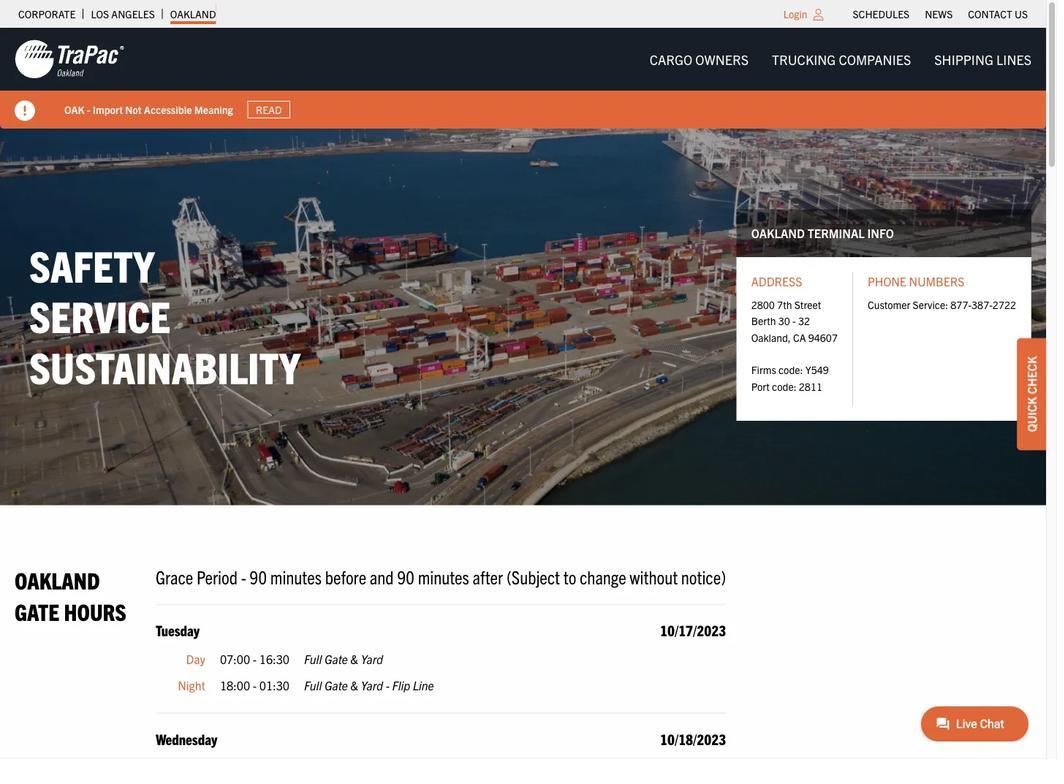 Task type: vqa. For each thing, say whether or not it's contained in the screenshot.
2nd "CLOSED"
no



Task type: locate. For each thing, give the bounding box(es) containing it.
877-
[[951, 298, 972, 311]]

full for full gate & yard - flip line
[[304, 678, 322, 693]]

firms code:  y549 port code:  2811
[[752, 364, 829, 393]]

full gate & yard
[[304, 652, 383, 667]]

1 horizontal spatial minutes
[[418, 565, 469, 588]]

0 vertical spatial oakland
[[170, 7, 216, 20]]

gate inside oakland gate hours
[[15, 597, 59, 626]]

quick check link
[[1017, 338, 1046, 451]]

2811
[[799, 380, 823, 393]]

- right 18:00
[[253, 678, 257, 693]]

gate left hours at the left of page
[[15, 597, 59, 626]]

light image
[[814, 9, 824, 20]]

sustainability
[[29, 339, 300, 393]]

oakland for oakland gate hours
[[15, 566, 100, 594]]

menu bar down light image
[[638, 44, 1044, 74]]

oakland right angeles
[[170, 7, 216, 20]]

2 vertical spatial oakland
[[15, 566, 100, 594]]

minutes left before
[[270, 565, 322, 588]]

cargo owners
[[650, 51, 749, 67]]

0 vertical spatial yard
[[361, 652, 383, 667]]

menu bar up shipping
[[845, 4, 1036, 24]]

1 vertical spatial gate
[[325, 652, 348, 667]]

(subject
[[507, 565, 560, 588]]

& up the full gate & yard - flip line
[[351, 652, 358, 667]]

menu bar
[[845, 4, 1036, 24], [638, 44, 1044, 74]]

18:00
[[220, 678, 250, 693]]

oakland inside oakland gate hours
[[15, 566, 100, 594]]

0 vertical spatial menu bar
[[845, 4, 1036, 24]]

2 minutes from the left
[[418, 565, 469, 588]]

trucking companies
[[772, 51, 911, 67]]

full gate & yard - flip line
[[304, 678, 434, 693]]

90
[[250, 565, 267, 588], [397, 565, 415, 588]]

0 horizontal spatial minutes
[[270, 565, 322, 588]]

1 & from the top
[[351, 652, 358, 667]]

code: up 2811 on the right bottom of the page
[[779, 364, 803, 377]]

meaning
[[194, 103, 233, 116]]

10/18/2023
[[660, 731, 726, 749]]

full
[[304, 652, 322, 667], [304, 678, 322, 693]]

angeles
[[111, 7, 155, 20]]

2 full from the top
[[304, 678, 322, 693]]

1 yard from the top
[[361, 652, 383, 667]]

1 vertical spatial oakland
[[752, 226, 805, 241]]

tuesday
[[156, 622, 200, 640]]

full right 16:30
[[304, 652, 322, 667]]

wednesday
[[156, 731, 217, 749]]

0 vertical spatial full
[[304, 652, 322, 667]]

banner containing cargo owners
[[0, 28, 1057, 129]]

us
[[1015, 7, 1028, 20]]

trucking companies link
[[761, 44, 923, 74]]

1 horizontal spatial 90
[[397, 565, 415, 588]]

code:
[[779, 364, 803, 377], [772, 380, 797, 393]]

1 horizontal spatial oakland
[[170, 7, 216, 20]]

news
[[925, 7, 953, 20]]

schedules link
[[853, 4, 910, 24]]

yard up the full gate & yard - flip line
[[361, 652, 383, 667]]

change
[[580, 565, 626, 588]]

0 vertical spatial gate
[[15, 597, 59, 626]]

oakland up the address
[[752, 226, 805, 241]]

cargo owners link
[[638, 44, 761, 74]]

yard left flip
[[361, 678, 383, 693]]

without
[[630, 565, 678, 588]]

2 90 from the left
[[397, 565, 415, 588]]

2 yard from the top
[[361, 678, 383, 693]]

0 vertical spatial code:
[[779, 364, 803, 377]]

solid image
[[15, 101, 35, 121]]

not
[[125, 103, 142, 116]]

0 horizontal spatial 90
[[250, 565, 267, 588]]

minutes left after
[[418, 565, 469, 588]]

90 right and
[[397, 565, 415, 588]]

2 vertical spatial gate
[[325, 678, 348, 693]]

oakland link
[[170, 4, 216, 24]]

yard
[[361, 652, 383, 667], [361, 678, 383, 693]]

menu bar containing cargo owners
[[638, 44, 1044, 74]]

- right 07:00
[[253, 652, 257, 667]]

0 vertical spatial &
[[351, 652, 358, 667]]

oakland up hours at the left of page
[[15, 566, 100, 594]]

oakland
[[170, 7, 216, 20], [752, 226, 805, 241], [15, 566, 100, 594]]

07:00 - 16:30
[[220, 652, 290, 667]]

2 & from the top
[[351, 678, 358, 693]]

los angeles link
[[91, 4, 155, 24]]

minutes
[[270, 565, 322, 588], [418, 565, 469, 588]]

2 horizontal spatial oakland
[[752, 226, 805, 241]]

1 vertical spatial full
[[304, 678, 322, 693]]

oakland,
[[752, 331, 791, 344]]

safety
[[29, 238, 155, 291]]

1 vertical spatial yard
[[361, 678, 383, 693]]

07:00
[[220, 652, 250, 667]]

18:00 - 01:30
[[220, 678, 290, 693]]

90 right period
[[250, 565, 267, 588]]

gate for full gate & yard - flip line
[[325, 678, 348, 693]]

numbers
[[909, 274, 965, 289]]

1 full from the top
[[304, 652, 322, 667]]

gate up the full gate & yard - flip line
[[325, 652, 348, 667]]

& down full gate & yard
[[351, 678, 358, 693]]

grace
[[156, 565, 193, 588]]

trucking
[[772, 51, 836, 67]]

1 vertical spatial menu bar
[[638, 44, 1044, 74]]

street
[[795, 298, 821, 311]]

01:30
[[259, 678, 290, 693]]

oakland image
[[15, 39, 124, 80]]

1 vertical spatial &
[[351, 678, 358, 693]]

menu bar containing schedules
[[845, 4, 1036, 24]]

notice)
[[681, 565, 726, 588]]

- right 30
[[793, 314, 796, 328]]

y549
[[806, 364, 829, 377]]

contact
[[968, 7, 1013, 20]]

shipping
[[935, 51, 994, 67]]

flip
[[392, 678, 410, 693]]

contact us
[[968, 7, 1028, 20]]

gate down full gate & yard
[[325, 678, 348, 693]]

- inside 2800 7th street berth 30 - 32 oakland, ca 94607
[[793, 314, 796, 328]]

code: right "port" at the right bottom
[[772, 380, 797, 393]]

full right 01:30 at the left of page
[[304, 678, 322, 693]]

- right period
[[241, 565, 246, 588]]

&
[[351, 652, 358, 667], [351, 678, 358, 693]]

phone
[[868, 274, 907, 289]]

login
[[784, 7, 808, 20]]

0 horizontal spatial oakland
[[15, 566, 100, 594]]

shipping lines link
[[923, 44, 1044, 74]]

- right oak
[[87, 103, 90, 116]]

quick check
[[1025, 357, 1039, 432]]

banner
[[0, 28, 1057, 129]]



Task type: describe. For each thing, give the bounding box(es) containing it.
info
[[868, 226, 894, 241]]

period
[[197, 565, 238, 588]]

quick
[[1025, 397, 1039, 432]]

oakland for oakland
[[170, 7, 216, 20]]

shipping lines
[[935, 51, 1032, 67]]

corporate link
[[18, 4, 76, 24]]

los angeles
[[91, 7, 155, 20]]

service
[[29, 288, 171, 342]]

terminal
[[808, 226, 865, 241]]

accessible
[[144, 103, 192, 116]]

los
[[91, 7, 109, 20]]

news link
[[925, 4, 953, 24]]

& for full gate & yard - flip line
[[351, 678, 358, 693]]

1 90 from the left
[[250, 565, 267, 588]]

import
[[93, 103, 123, 116]]

7th
[[777, 298, 792, 311]]

16:30
[[259, 652, 290, 667]]

2722
[[993, 298, 1016, 311]]

login link
[[784, 7, 808, 20]]

hours
[[64, 597, 126, 626]]

service:
[[913, 298, 949, 311]]

oak - import not accessible meaning
[[64, 103, 233, 116]]

387-
[[972, 298, 993, 311]]

grace period - 90 minutes before and 90 minutes after (subject to change without notice)
[[156, 565, 726, 588]]

address
[[752, 274, 802, 289]]

full for full gate & yard
[[304, 652, 322, 667]]

1 vertical spatial code:
[[772, 380, 797, 393]]

94607
[[809, 331, 838, 344]]

phone numbers
[[868, 274, 965, 289]]

- left flip
[[386, 678, 390, 693]]

10/17/2023
[[660, 622, 726, 640]]

contact us link
[[968, 4, 1028, 24]]

before
[[325, 565, 367, 588]]

yard for full gate & yard
[[361, 652, 383, 667]]

cargo
[[650, 51, 693, 67]]

night
[[178, 678, 205, 693]]

menu bar inside banner
[[638, 44, 1044, 74]]

corporate
[[18, 7, 76, 20]]

gate for oakland gate hours
[[15, 597, 59, 626]]

2800
[[752, 298, 775, 311]]

and
[[370, 565, 394, 588]]

ca
[[793, 331, 806, 344]]

owners
[[696, 51, 749, 67]]

yard for full gate & yard - flip line
[[361, 678, 383, 693]]

oakland for oakland terminal info
[[752, 226, 805, 241]]

read link
[[248, 101, 290, 119]]

oakland terminal info
[[752, 226, 894, 241]]

customer service: 877-387-2722
[[868, 298, 1016, 311]]

port
[[752, 380, 770, 393]]

companies
[[839, 51, 911, 67]]

1 minutes from the left
[[270, 565, 322, 588]]

- inside banner
[[87, 103, 90, 116]]

30
[[779, 314, 790, 328]]

schedules
[[853, 7, 910, 20]]

check
[[1025, 357, 1039, 395]]

lines
[[997, 51, 1032, 67]]

gate for full gate & yard
[[325, 652, 348, 667]]

oak
[[64, 103, 85, 116]]

day
[[186, 652, 205, 667]]

oakland gate hours
[[15, 566, 126, 626]]

to
[[564, 565, 577, 588]]

2800 7th street berth 30 - 32 oakland, ca 94607
[[752, 298, 838, 344]]

line
[[413, 678, 434, 693]]

firms
[[752, 364, 776, 377]]

berth
[[752, 314, 776, 328]]

customer
[[868, 298, 911, 311]]

32
[[799, 314, 810, 328]]

& for full gate & yard
[[351, 652, 358, 667]]

after
[[473, 565, 503, 588]]

read
[[256, 103, 282, 116]]

safety service sustainability
[[29, 238, 300, 393]]



